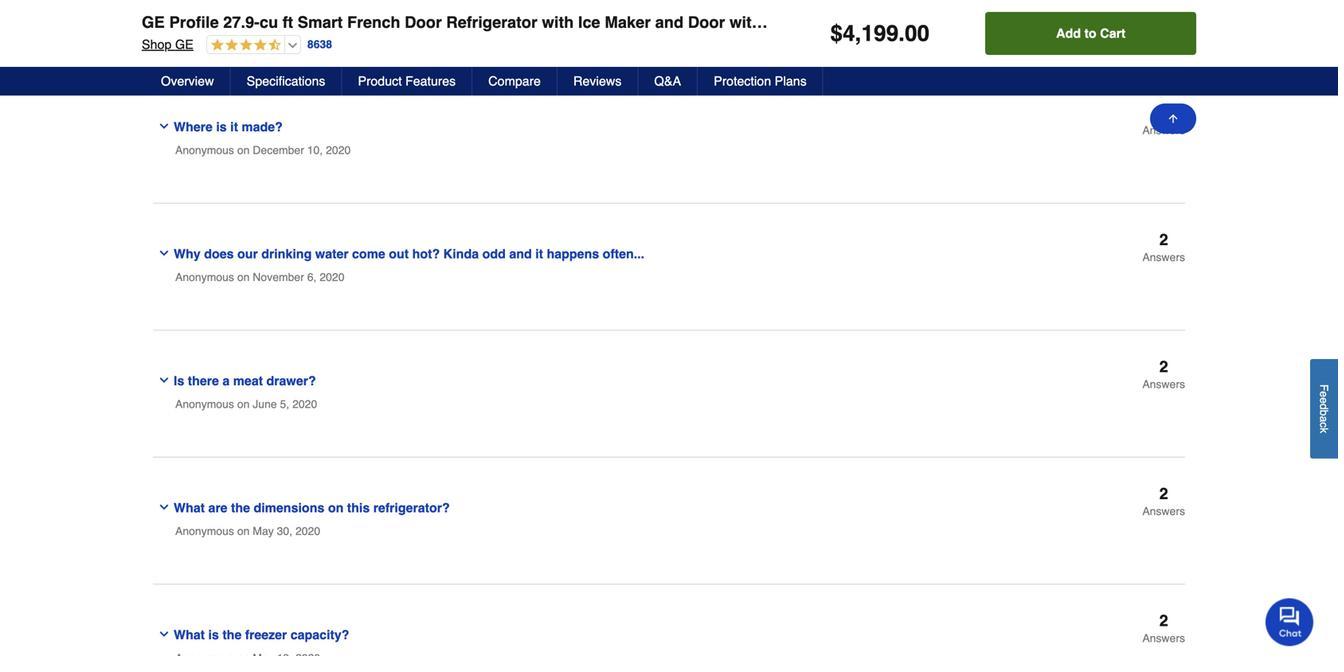 Task type: vqa. For each thing, say whether or not it's contained in the screenshot.
dimensions Image
no



Task type: locate. For each thing, give the bounding box(es) containing it.
2 horizontal spatial door
[[780, 13, 818, 31]]

and right odd on the top left
[[510, 247, 532, 261]]

compare
[[489, 74, 541, 88]]

1 chevron down image from the top
[[158, 501, 171, 514]]

anonymous on december 10, 2020
[[175, 144, 351, 157]]

1 door from the left
[[405, 13, 442, 31]]

1 vertical spatial what
[[174, 628, 205, 643]]

a inside button
[[1319, 416, 1331, 422]]

3 2 answers from the top
[[1143, 358, 1186, 391]]

chevron down image left is
[[158, 374, 171, 387]]

shop
[[142, 37, 172, 52]]

2 2 from the top
[[1160, 231, 1169, 249]]

1 vertical spatial is
[[208, 628, 219, 643]]

$
[[831, 21, 843, 46]]

anonymous
[[175, 144, 234, 157], [175, 271, 234, 284], [175, 398, 234, 411], [175, 525, 234, 538]]

a up k at the bottom of the page
[[1319, 416, 1331, 422]]

ge profile 27.9-cu ft smart french door refrigerator with ice maker and door within door (fingerprint-resistant stainless steel) energy star
[[142, 13, 1224, 31]]

overview
[[161, 74, 214, 88]]

is inside button
[[216, 120, 227, 134]]

1 horizontal spatial door
[[688, 13, 726, 31]]

it left happens
[[536, 247, 544, 261]]

2 answers from the top
[[1143, 251, 1186, 264]]

q&a button
[[639, 67, 698, 96]]

on for the
[[237, 525, 250, 538]]

pegleg on june 15, 2022
[[175, 17, 299, 30]]

2020 right 6, at the top
[[320, 271, 345, 284]]

2020
[[326, 144, 351, 157], [320, 271, 345, 284], [293, 398, 317, 411], [296, 525, 320, 538]]

capacity?
[[291, 628, 349, 643]]

chevron down image inside why does our drinking water come out hot? kinda odd and it happens often... button
[[158, 247, 171, 260]]

0 vertical spatial a
[[223, 374, 230, 389]]

the for are
[[231, 501, 250, 516]]

1 anonymous from the top
[[175, 144, 234, 157]]

2 what from the top
[[174, 628, 205, 643]]

chevron down image for where
[[158, 120, 171, 133]]

1 2 answers element from the top
[[1143, 104, 1186, 137]]

4 2 answers element from the top
[[1143, 485, 1186, 518]]

3 2 answers element from the top
[[1143, 358, 1186, 391]]

q&a
[[655, 74, 682, 88]]

on
[[213, 17, 226, 30], [237, 144, 250, 157], [237, 271, 250, 284], [237, 398, 250, 411], [328, 501, 344, 516], [237, 525, 250, 538]]

often...
[[603, 247, 645, 261]]

0 vertical spatial and
[[656, 13, 684, 31]]

on left may
[[237, 525, 250, 538]]

where
[[174, 120, 213, 134]]

on down where is it made? on the left top of the page
[[237, 144, 250, 157]]

0 vertical spatial chevron down image
[[158, 501, 171, 514]]

the inside what is the freezer capacity? button
[[223, 628, 242, 643]]

drawer?
[[267, 374, 316, 389]]

1 horizontal spatial a
[[1319, 416, 1331, 422]]

why does our drinking water come out hot? kinda odd and it happens often... button
[[153, 232, 979, 265]]

1 vertical spatial june
[[253, 398, 277, 411]]

is
[[216, 120, 227, 134], [208, 628, 219, 643]]

pegleg
[[175, 17, 210, 30]]

on left the this
[[328, 501, 344, 516]]

4 2 answers from the top
[[1143, 485, 1186, 518]]

1 what from the top
[[174, 501, 205, 516]]

1 chevron down image from the top
[[158, 120, 171, 133]]

chevron down image inside what are the dimensions on this refrigerator? button
[[158, 501, 171, 514]]

2 answers element for water
[[1143, 231, 1186, 264]]

door left $
[[780, 13, 818, 31]]

1 vertical spatial chevron down image
[[158, 628, 171, 641]]

where is it made?
[[174, 120, 283, 134]]

chevron down image
[[158, 501, 171, 514], [158, 628, 171, 641]]

1 vertical spatial and
[[510, 247, 532, 261]]

2020 for made?
[[326, 144, 351, 157]]

on down our
[[237, 271, 250, 284]]

this
[[347, 501, 370, 516]]

out
[[389, 247, 409, 261]]

on down is there a meat drawer?
[[237, 398, 250, 411]]

2
[[1160, 104, 1169, 122], [1160, 231, 1169, 249], [1160, 358, 1169, 376], [1160, 485, 1169, 503], [1160, 612, 1169, 630]]

ge
[[142, 13, 165, 31], [175, 37, 194, 52]]

0 horizontal spatial ge
[[142, 13, 165, 31]]

odd
[[483, 247, 506, 261]]

it left made?
[[230, 120, 238, 134]]

4 answers from the top
[[1143, 505, 1186, 518]]

1 horizontal spatial ge
[[175, 37, 194, 52]]

is inside button
[[208, 628, 219, 643]]

what left are
[[174, 501, 205, 516]]

5 answers from the top
[[1143, 632, 1186, 645]]

5,
[[280, 398, 289, 411]]

2 answers for drawer?
[[1143, 358, 1186, 391]]

5 2 answers element from the top
[[1143, 612, 1186, 645]]

on for our
[[237, 271, 250, 284]]

chevron down image
[[158, 120, 171, 133], [158, 247, 171, 260], [158, 374, 171, 387]]

4.5 stars image
[[207, 38, 281, 53]]

2 anonymous from the top
[[175, 271, 234, 284]]

chevron down image inside what is the freezer capacity? button
[[158, 628, 171, 641]]

june left 5,
[[253, 398, 277, 411]]

0 vertical spatial chevron down image
[[158, 120, 171, 133]]

ice
[[578, 13, 601, 31]]

is left freezer
[[208, 628, 219, 643]]

e up d
[[1319, 391, 1331, 398]]

chevron down image left 'where' on the left top
[[158, 120, 171, 133]]

27.9-
[[223, 13, 260, 31]]

0 horizontal spatial it
[[230, 120, 238, 134]]

product features button
[[342, 67, 473, 96]]

protection
[[714, 74, 772, 88]]

0 horizontal spatial door
[[405, 13, 442, 31]]

anonymous down 'where' on the left top
[[175, 144, 234, 157]]

product features
[[358, 74, 456, 88]]

0 vertical spatial june
[[229, 17, 253, 30]]

anonymous for are
[[175, 525, 234, 538]]

2022
[[275, 17, 299, 30]]

2 chevron down image from the top
[[158, 628, 171, 641]]

chevron down image left why
[[158, 247, 171, 260]]

5 2 answers from the top
[[1143, 612, 1186, 645]]

what are the dimensions on this refrigerator? button
[[153, 486, 979, 519]]

0 vertical spatial it
[[230, 120, 238, 134]]

made?
[[242, 120, 283, 134]]

freezer
[[245, 628, 287, 643]]

the for is
[[223, 628, 242, 643]]

0 horizontal spatial a
[[223, 374, 230, 389]]

anonymous on november 6, 2020
[[175, 271, 345, 284]]

anonymous down the does
[[175, 271, 234, 284]]

why does our drinking water come out hot? kinda odd and it happens often...
[[174, 247, 645, 261]]

chevron down image inside "where is it made?" button
[[158, 120, 171, 133]]

is right 'where' on the left top
[[216, 120, 227, 134]]

0 vertical spatial the
[[231, 501, 250, 516]]

there
[[188, 374, 219, 389]]

what
[[174, 501, 205, 516], [174, 628, 205, 643]]

anonymous down are
[[175, 525, 234, 538]]

anonymous for there
[[175, 398, 234, 411]]

it
[[230, 120, 238, 134], [536, 247, 544, 261]]

and right the maker at the left top
[[656, 13, 684, 31]]

the inside what are the dimensions on this refrigerator? button
[[231, 501, 250, 516]]

2 for water
[[1160, 231, 1169, 249]]

is for where
[[216, 120, 227, 134]]

2 2 answers from the top
[[1143, 231, 1186, 264]]

anonymous on may 30, 2020
[[175, 525, 320, 538]]

reviews button
[[558, 67, 639, 96]]

2020 right 5,
[[293, 398, 317, 411]]

2 vertical spatial chevron down image
[[158, 374, 171, 387]]

protection plans button
[[698, 67, 824, 96]]

00
[[905, 21, 930, 46]]

6,
[[307, 271, 317, 284]]

and inside button
[[510, 247, 532, 261]]

d
[[1319, 404, 1331, 410]]

chevron down image for is
[[158, 374, 171, 387]]

2020 right 30,
[[296, 525, 320, 538]]

3 anonymous from the top
[[175, 398, 234, 411]]

energy
[[1110, 13, 1177, 31]]

2 2 answers element from the top
[[1143, 231, 1186, 264]]

2 answers for water
[[1143, 231, 1186, 264]]

2020 right 10,
[[326, 144, 351, 157]]

2 door from the left
[[688, 13, 726, 31]]

product
[[358, 74, 402, 88]]

1 horizontal spatial and
[[656, 13, 684, 31]]

k
[[1319, 428, 1331, 434]]

3 chevron down image from the top
[[158, 374, 171, 387]]

chevron down image inside is there a meat drawer? button
[[158, 374, 171, 387]]

the
[[231, 501, 250, 516], [223, 628, 242, 643]]

b
[[1319, 410, 1331, 416]]

1 vertical spatial a
[[1319, 416, 1331, 422]]

add
[[1057, 26, 1082, 41]]

5 2 from the top
[[1160, 612, 1169, 630]]

2 chevron down image from the top
[[158, 247, 171, 260]]

1 horizontal spatial it
[[536, 247, 544, 261]]

2 e from the top
[[1319, 398, 1331, 404]]

1 vertical spatial the
[[223, 628, 242, 643]]

it inside button
[[230, 120, 238, 134]]

happens
[[547, 247, 599, 261]]

2 answers element
[[1143, 104, 1186, 137], [1143, 231, 1186, 264], [1143, 358, 1186, 391], [1143, 485, 1186, 518], [1143, 612, 1186, 645]]

the right are
[[231, 501, 250, 516]]

a
[[223, 374, 230, 389], [1319, 416, 1331, 422]]

what for what are the dimensions on this refrigerator?
[[174, 501, 205, 516]]

arrow up image
[[1168, 112, 1180, 125]]

door left "within"
[[688, 13, 726, 31]]

june for june 5, 2020
[[253, 398, 277, 411]]

4 2 from the top
[[1160, 485, 1169, 503]]

0 vertical spatial is
[[216, 120, 227, 134]]

3 answers from the top
[[1143, 378, 1186, 391]]

ge down pegleg
[[175, 37, 194, 52]]

on right pegleg
[[213, 17, 226, 30]]

1 vertical spatial chevron down image
[[158, 247, 171, 260]]

features
[[406, 74, 456, 88]]

june up 4.5 stars image
[[229, 17, 253, 30]]

2020 for drinking
[[320, 271, 345, 284]]

4 anonymous from the top
[[175, 525, 234, 538]]

anonymous down there
[[175, 398, 234, 411]]

the left freezer
[[223, 628, 242, 643]]

on for a
[[237, 398, 250, 411]]

2 answers element for drawer?
[[1143, 358, 1186, 391]]

3 2 from the top
[[1160, 358, 1169, 376]]

door right "french"
[[405, 13, 442, 31]]

e up "b"
[[1319, 398, 1331, 404]]

15,
[[256, 17, 271, 30]]

protection plans
[[714, 74, 807, 88]]

a left meat
[[223, 374, 230, 389]]

1 vertical spatial it
[[536, 247, 544, 261]]

on for it
[[237, 144, 250, 157]]

refrigerator?
[[374, 501, 450, 516]]

what left freezer
[[174, 628, 205, 643]]

0 vertical spatial what
[[174, 501, 205, 516]]

is there a meat drawer? button
[[153, 359, 979, 392]]

is
[[174, 374, 184, 389]]

and
[[656, 13, 684, 31], [510, 247, 532, 261]]

0 horizontal spatial and
[[510, 247, 532, 261]]

ge up shop
[[142, 13, 165, 31]]

resistant
[[917, 13, 983, 31]]



Task type: describe. For each thing, give the bounding box(es) containing it.
come
[[352, 247, 386, 261]]

chat invite button image
[[1266, 598, 1315, 647]]

specifications
[[247, 74, 325, 88]]

kinda
[[444, 247, 479, 261]]

answers for capacity?
[[1143, 632, 1186, 645]]

chevron down image for why
[[158, 247, 171, 260]]

a inside button
[[223, 374, 230, 389]]

10,
[[307, 144, 323, 157]]

within
[[730, 13, 776, 31]]

2 answers for capacity?
[[1143, 612, 1186, 645]]

dimensions
[[254, 501, 325, 516]]

add to cart button
[[986, 12, 1197, 55]]

2 answers for on
[[1143, 485, 1186, 518]]

our
[[237, 247, 258, 261]]

is for what
[[208, 628, 219, 643]]

1 vertical spatial ge
[[175, 37, 194, 52]]

pegleg's question on june 15, 2022 element
[[153, 0, 1186, 77]]

overview button
[[145, 67, 231, 96]]

$ 4,199 . 00
[[831, 21, 930, 46]]

is there a meat drawer?
[[174, 374, 316, 389]]

plans
[[775, 74, 807, 88]]

f e e d b a c k
[[1319, 385, 1331, 434]]

chevron down image for what is the freezer capacity?
[[158, 628, 171, 641]]

2 for capacity?
[[1160, 612, 1169, 630]]

0 vertical spatial ge
[[142, 13, 165, 31]]

stainless
[[988, 13, 1058, 31]]

1 answers from the top
[[1143, 124, 1186, 137]]

what is the freezer capacity? button
[[153, 613, 979, 646]]

smart
[[298, 13, 343, 31]]

2 answers element for on
[[1143, 485, 1186, 518]]

maker
[[605, 13, 651, 31]]

2020 for dimensions
[[296, 525, 320, 538]]

answers for drawer?
[[1143, 378, 1186, 391]]

f
[[1319, 385, 1331, 391]]

8638
[[308, 38, 332, 51]]

30,
[[277, 525, 293, 538]]

2 for on
[[1160, 485, 1169, 503]]

june for june 15, 2022
[[229, 17, 253, 30]]

answers for on
[[1143, 505, 1186, 518]]

.
[[899, 21, 905, 46]]

water
[[315, 247, 349, 261]]

compare button
[[473, 67, 558, 96]]

2 for drawer?
[[1160, 358, 1169, 376]]

what are the dimensions on this refrigerator?
[[174, 501, 450, 516]]

to
[[1085, 26, 1097, 41]]

2 answers element for capacity?
[[1143, 612, 1186, 645]]

cart
[[1101, 26, 1126, 41]]

december
[[253, 144, 304, 157]]

add to cart
[[1057, 26, 1126, 41]]

are
[[208, 501, 228, 516]]

1 2 from the top
[[1160, 104, 1169, 122]]

anonymous on june 5, 2020
[[175, 398, 317, 411]]

3 door from the left
[[780, 13, 818, 31]]

1 e from the top
[[1319, 391, 1331, 398]]

where is it made? button
[[153, 105, 979, 138]]

drinking
[[262, 247, 312, 261]]

profile
[[169, 13, 219, 31]]

with
[[542, 13, 574, 31]]

refrigerator
[[447, 13, 538, 31]]

shop ge
[[142, 37, 194, 52]]

chevron down image for what are the dimensions on this refrigerator?
[[158, 501, 171, 514]]

it inside button
[[536, 247, 544, 261]]

may
[[253, 525, 274, 538]]

(fingerprint-
[[822, 13, 917, 31]]

specifications button
[[231, 67, 342, 96]]

why
[[174, 247, 201, 261]]

steel)
[[1062, 13, 1105, 31]]

november
[[253, 271, 304, 284]]

meat
[[233, 374, 263, 389]]

ft
[[283, 13, 293, 31]]

c
[[1319, 422, 1331, 428]]

anonymous for is
[[175, 144, 234, 157]]

what for what is the freezer capacity?
[[174, 628, 205, 643]]

2020 for meat
[[293, 398, 317, 411]]

1 2 answers from the top
[[1143, 104, 1186, 137]]

4,199
[[843, 21, 899, 46]]

star
[[1181, 13, 1224, 31]]

on inside button
[[328, 501, 344, 516]]

answers for water
[[1143, 251, 1186, 264]]

anonymous for does
[[175, 271, 234, 284]]

french
[[347, 13, 400, 31]]

cu
[[260, 13, 278, 31]]

f e e d b a c k button
[[1311, 359, 1339, 459]]

hot?
[[412, 247, 440, 261]]

does
[[204, 247, 234, 261]]

reviews
[[574, 74, 622, 88]]

what is the freezer capacity?
[[174, 628, 349, 643]]



